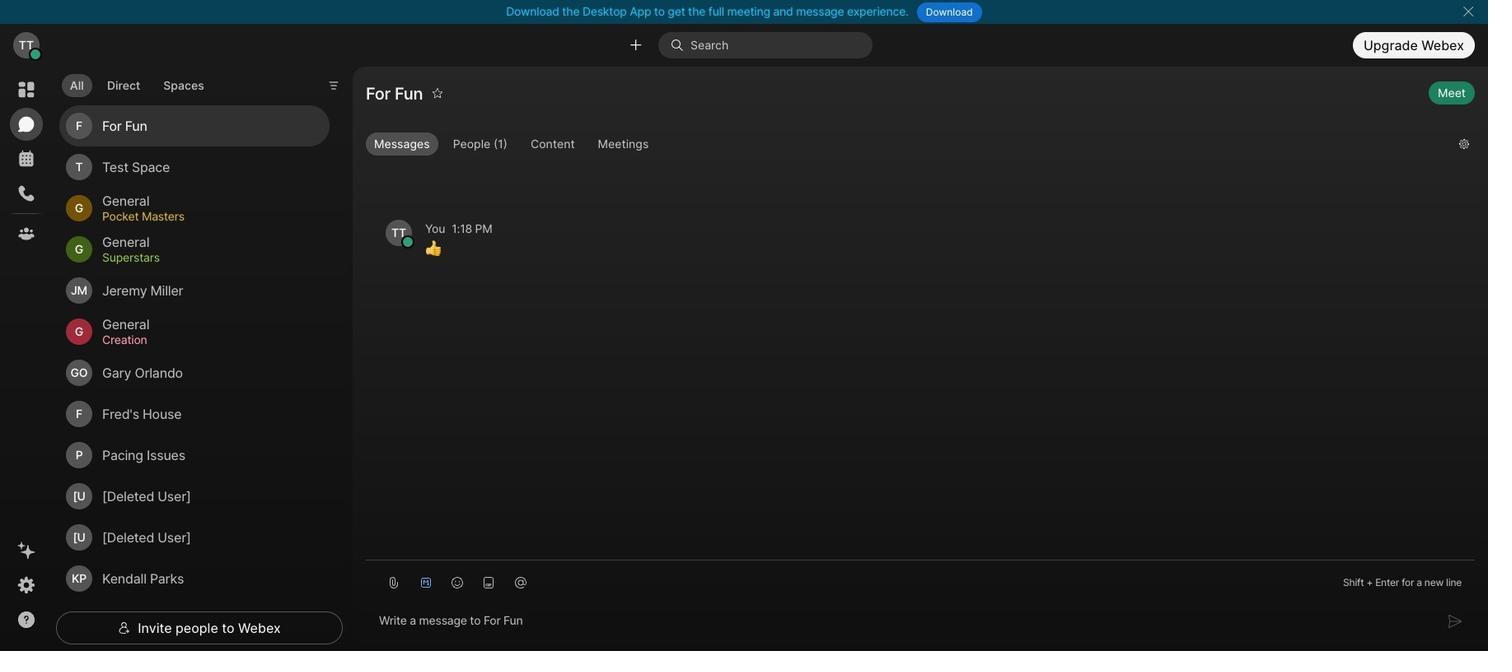 Task type: describe. For each thing, give the bounding box(es) containing it.
filter by image
[[328, 79, 341, 92]]

jeremy miller list item
[[59, 271, 330, 312]]

mention image
[[514, 577, 527, 590]]

calls image
[[16, 184, 36, 204]]

test space list item
[[59, 147, 330, 188]]

meetings image
[[16, 149, 36, 169]]

dashboard image
[[16, 80, 36, 100]]

messaging, has no new notifications image
[[16, 115, 36, 134]]

teams, has no new notifications image
[[16, 224, 36, 244]]

view space settings image
[[1458, 131, 1470, 157]]

file attachment image
[[387, 577, 401, 590]]

0 horizontal spatial wrapper image
[[30, 49, 41, 60]]

kendall parks list item
[[59, 559, 330, 600]]

pacing issues list item
[[59, 435, 330, 477]]

settings image
[[16, 576, 36, 596]]

pocket masters element
[[102, 208, 310, 226]]

1 horizontal spatial wrapper image
[[402, 237, 414, 248]]

webex tab list
[[10, 73, 43, 251]]

connect people image
[[628, 37, 644, 53]]

2 [deleted user] list item from the top
[[59, 518, 330, 559]]



Task type: locate. For each thing, give the bounding box(es) containing it.
gary orlando list item
[[59, 353, 330, 394]]

for fun list item
[[59, 106, 330, 147]]

general list item down superstars element
[[59, 312, 330, 353]]

wrapper image
[[671, 39, 691, 52], [30, 49, 41, 60], [402, 237, 414, 248]]

navigation
[[0, 67, 53, 652]]

help image
[[16, 611, 36, 630]]

what's new image
[[16, 541, 36, 561]]

superstars element
[[102, 249, 310, 267]]

fred's house list item
[[59, 394, 330, 435]]

group
[[366, 132, 1446, 159]]

creation element
[[102, 332, 310, 350]]

tab list
[[58, 64, 217, 102]]

add to favorites image
[[432, 80, 444, 106]]

3 general list item from the top
[[59, 312, 330, 353]]

cancel_16 image
[[1462, 5, 1475, 18]]

message composer toolbar element
[[366, 561, 1475, 599]]

markdown image
[[419, 577, 432, 590]]

general list item
[[59, 188, 330, 229], [59, 229, 330, 271], [59, 312, 330, 353]]

2 general list item from the top
[[59, 229, 330, 271]]

gifs image
[[482, 577, 496, 590]]

emoji image
[[451, 577, 464, 590]]

1 [deleted user] list item from the top
[[59, 477, 330, 518]]

2 horizontal spatial wrapper image
[[671, 39, 691, 52]]

general list item up superstars element
[[59, 188, 330, 229]]

[deleted user] list item
[[59, 477, 330, 518], [59, 518, 330, 559]]

wrapper image
[[118, 622, 131, 635]]

1 general list item from the top
[[59, 188, 330, 229]]

general list item down pocket masters element
[[59, 229, 330, 271]]



Task type: vqa. For each thing, say whether or not it's contained in the screenshot.
List Item
no



